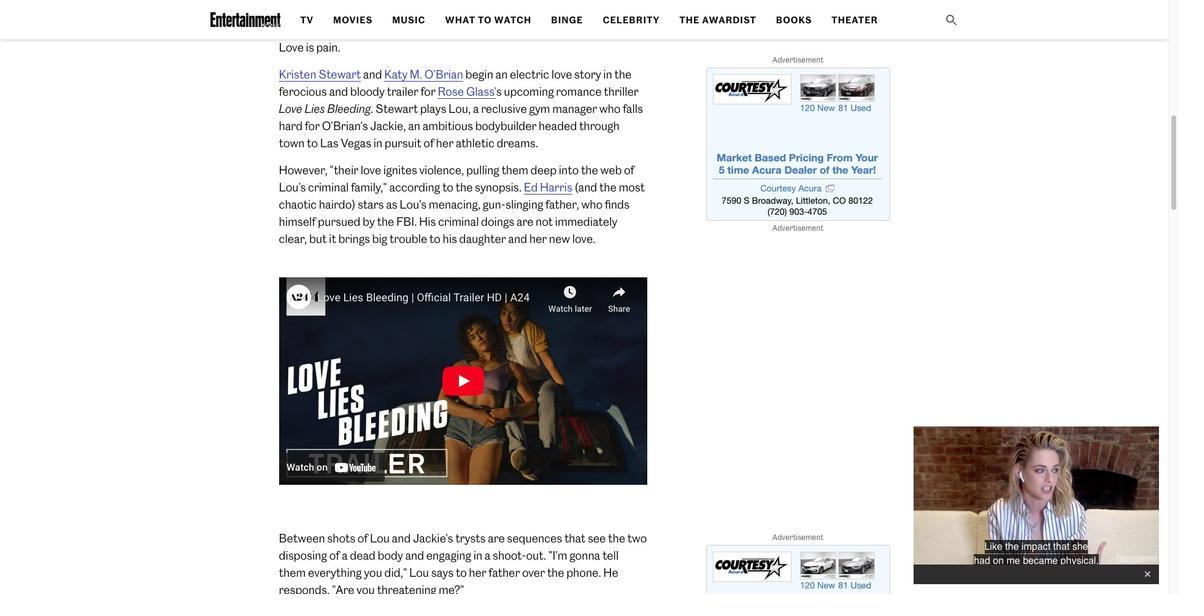 Task type: locate. For each thing, give the bounding box(es) containing it.
1 vertical spatial advertisement region
[[706, 545, 891, 594]]

0 horizontal spatial love
[[361, 163, 381, 177]]

1 horizontal spatial stewart
[[376, 102, 418, 116]]

gonna
[[570, 549, 601, 563]]

who up through
[[600, 102, 621, 116]]

synopsis.
[[475, 180, 522, 194]]

are
[[517, 215, 534, 229], [488, 532, 505, 546]]

to left "las"
[[307, 136, 318, 150]]

1 vertical spatial are
[[488, 532, 505, 546]]

an up pursuit
[[408, 119, 421, 133]]

plays
[[420, 102, 447, 116]]

who inside (and the most chaotic hairdo) stars as lou's menacing, gun-slinging father, who finds himself pursued by the fbi. his criminal doings are not immediately clear, but it brings big trouble to his daughter and her new love.
[[582, 197, 603, 212]]

town
[[279, 136, 305, 150]]

new
[[549, 232, 570, 246]]

1 vertical spatial criminal
[[438, 215, 479, 229]]

1 horizontal spatial a
[[473, 102, 479, 116]]

and up bleeding
[[329, 84, 348, 99]]

1 horizontal spatial love
[[552, 67, 572, 81]]

the up menacing,
[[456, 180, 473, 194]]

the inside the begin an electric love story in the ferocious and bloody trailer for
[[615, 67, 632, 81]]

for inside the begin an electric love story in the ferocious and bloody trailer for
[[421, 84, 436, 99]]

criminal
[[308, 180, 349, 194], [438, 215, 479, 229]]

through
[[580, 119, 620, 133]]

in down the trysts at left
[[474, 549, 483, 563]]

according
[[390, 180, 440, 194]]

them up responds,
[[279, 566, 306, 580]]

says
[[431, 566, 454, 580]]

pain.
[[316, 40, 341, 54]]

advertisement region
[[706, 68, 891, 221], [706, 545, 891, 594]]

ignites
[[384, 163, 417, 177]]

most
[[619, 180, 645, 194]]

1 vertical spatial them
[[279, 566, 306, 580]]

0 vertical spatial criminal
[[308, 180, 349, 194]]

0 vertical spatial an
[[496, 67, 508, 81]]

them inside however, "their love ignites violence, pulling them deep into the web of lou's criminal family," according to the synopsis.
[[502, 163, 529, 177]]

binge
[[552, 15, 584, 26]]

pursued
[[318, 215, 361, 229]]

1 advertisement region from the top
[[706, 68, 891, 221]]

in inside between shots of lou and jackie's trysts are sequences that see the two disposing of a dead body and engaging in a shoot-out. "i'm gonna tell them everything you did," lou says to her father over the phone. he responds, "are you threatening me?"
[[474, 549, 483, 563]]

jackie's
[[413, 532, 453, 546]]

1 vertical spatial who
[[582, 197, 603, 212]]

m.
[[410, 67, 422, 81]]

0 vertical spatial for
[[421, 84, 436, 99]]

rose
[[438, 84, 464, 99]]

to left his
[[430, 232, 441, 246]]

disposing
[[279, 549, 327, 563]]

a down shots
[[342, 549, 348, 563]]

0 horizontal spatial in
[[374, 136, 383, 150]]

headed
[[539, 119, 577, 133]]

love inside the begin an electric love story in the ferocious and bloody trailer for
[[552, 67, 572, 81]]

menacing,
[[429, 197, 481, 212]]

love
[[279, 40, 304, 54], [279, 102, 302, 116]]

himself
[[279, 215, 316, 229]]

a inside . stewart plays lou, a reclusive gym manager who falls hard for o'brian's jackie, an ambitious bodybuilder headed through town to las vegas in pursuit of her athletic dreams.
[[473, 102, 479, 116]]

her down not
[[530, 232, 547, 246]]

who up the "immediately"
[[582, 197, 603, 212]]

a
[[473, 102, 479, 116], [342, 549, 348, 563], [485, 549, 491, 563]]

of down the "ambitious" in the left top of the page
[[424, 136, 434, 150]]

stewart inside . stewart plays lou, a reclusive gym manager who falls hard for o'brian's jackie, an ambitious bodybuilder headed through town to las vegas in pursuit of her athletic dreams.
[[376, 102, 418, 116]]

lou up threatening
[[410, 566, 429, 580]]

1 vertical spatial love
[[361, 163, 381, 177]]

an up s
[[496, 67, 508, 81]]

responds,
[[279, 583, 330, 594]]

you
[[364, 566, 382, 580], [357, 583, 375, 594]]

of up most
[[624, 163, 635, 177]]

the
[[680, 15, 700, 26]]

he
[[604, 566, 619, 580]]

2 horizontal spatial a
[[485, 549, 491, 563]]

to down violence,
[[443, 180, 454, 194]]

her inside between shots of lou and jackie's trysts are sequences that see the two disposing of a dead body and engaging in a shoot-out. "i'm gonna tell them everything you did," lou says to her father over the phone. he responds, "are you threatening me?"
[[469, 566, 487, 580]]

are up shoot-
[[488, 532, 505, 546]]

ed
[[524, 180, 538, 194]]

shoot-
[[493, 549, 526, 563]]

them up ed
[[502, 163, 529, 177]]

0 horizontal spatial criminal
[[308, 180, 349, 194]]

to up me?"
[[456, 566, 467, 580]]

1 horizontal spatial for
[[421, 84, 436, 99]]

0 horizontal spatial her
[[436, 136, 454, 150]]

for down katy m. o'brian 'link'
[[421, 84, 436, 99]]

a right lou,
[[473, 102, 479, 116]]

the awardist link
[[680, 15, 757, 26]]

over
[[522, 566, 545, 580]]

in inside . stewart plays lou, a reclusive gym manager who falls hard for o'brian's jackie, an ambitious bodybuilder headed through town to las vegas in pursuit of her athletic dreams.
[[374, 136, 383, 150]]

her inside . stewart plays lou, a reclusive gym manager who falls hard for o'brian's jackie, an ambitious bodybuilder headed through town to las vegas in pursuit of her athletic dreams.
[[436, 136, 454, 150]]

1 horizontal spatial are
[[517, 215, 534, 229]]

reclusive
[[481, 102, 527, 116]]

las
[[320, 136, 339, 150]]

books link
[[777, 15, 812, 26]]

them
[[502, 163, 529, 177], [279, 566, 306, 580]]

2 love from the top
[[279, 102, 302, 116]]

1 horizontal spatial criminal
[[438, 215, 479, 229]]

the down "i'm
[[547, 566, 565, 580]]

lou
[[370, 532, 390, 546], [410, 566, 429, 580]]

love left 'is'
[[279, 40, 304, 54]]

trailer
[[387, 84, 419, 99]]

1 horizontal spatial an
[[496, 67, 508, 81]]

pursuit
[[385, 136, 422, 150]]

begin
[[466, 67, 494, 81]]

o'brian's
[[322, 119, 368, 133]]

0 horizontal spatial are
[[488, 532, 505, 546]]

lou up body
[[370, 532, 390, 546]]

in down jackie,
[[374, 136, 383, 150]]

love up "family,"" in the top of the page
[[361, 163, 381, 177]]

the awardist
[[680, 15, 757, 26]]

stewart
[[319, 67, 361, 81], [376, 102, 418, 116]]

. stewart plays lou, a reclusive gym manager who falls hard for o'brian's jackie, an ambitious bodybuilder headed through town to las vegas in pursuit of her athletic dreams.
[[279, 102, 643, 150]]

for for trailer
[[421, 84, 436, 99]]

and right body
[[405, 549, 424, 563]]

1 vertical spatial for
[[305, 119, 320, 133]]

0 vertical spatial advertisement region
[[706, 68, 891, 221]]

0 vertical spatial in
[[604, 67, 613, 81]]

you down the dead
[[364, 566, 382, 580]]

bloody
[[350, 84, 385, 99]]

falls
[[623, 102, 643, 116]]

to
[[307, 136, 318, 150], [443, 180, 454, 194], [430, 232, 441, 246], [456, 566, 467, 580]]

1 horizontal spatial them
[[502, 163, 529, 177]]

2 vertical spatial her
[[469, 566, 487, 580]]

1 vertical spatial her
[[530, 232, 547, 246]]

0 horizontal spatial a
[[342, 549, 348, 563]]

0 vertical spatial love
[[552, 67, 572, 81]]

love up romance
[[552, 67, 572, 81]]

0 vertical spatial love
[[279, 40, 304, 54]]

athletic
[[456, 136, 495, 150]]

0 vertical spatial them
[[502, 163, 529, 177]]

1 vertical spatial stewart
[[376, 102, 418, 116]]

love inside however, "their love ignites violence, pulling them deep into the web of lou's criminal family," according to the synopsis.
[[361, 163, 381, 177]]

who inside . stewart plays lou, a reclusive gym manager who falls hard for o'brian's jackie, an ambitious bodybuilder headed through town to las vegas in pursuit of her athletic dreams.
[[600, 102, 621, 116]]

0 horizontal spatial for
[[305, 119, 320, 133]]

0 horizontal spatial them
[[279, 566, 306, 580]]

2 horizontal spatial in
[[604, 67, 613, 81]]

1 horizontal spatial in
[[474, 549, 483, 563]]

her left father
[[469, 566, 487, 580]]

0 vertical spatial who
[[600, 102, 621, 116]]

are down slinging
[[517, 215, 534, 229]]

1 vertical spatial love
[[279, 102, 302, 116]]

and down doings at the top
[[509, 232, 527, 246]]

love up hard
[[279, 102, 302, 116]]

1 horizontal spatial lou
[[410, 566, 429, 580]]

1 horizontal spatial her
[[469, 566, 487, 580]]

in right story
[[604, 67, 613, 81]]

celebrity link
[[603, 15, 660, 26]]

her down the "ambitious" in the left top of the page
[[436, 136, 454, 150]]

bodybuilder
[[475, 119, 537, 133]]

into
[[559, 163, 579, 177]]

you right "are in the left bottom of the page
[[357, 583, 375, 594]]

to
[[478, 15, 492, 26]]

lou's
[[400, 197, 427, 212]]

the up thriller
[[615, 67, 632, 81]]

awardist
[[703, 15, 757, 26]]

are inside (and the most chaotic hairdo) stars as lou's menacing, gun-slinging father, who finds himself pursued by the fbi. his criminal doings are not immediately clear, but it brings big trouble to his daughter and her new love.
[[517, 215, 534, 229]]

1 vertical spatial an
[[408, 119, 421, 133]]

for down lies
[[305, 119, 320, 133]]

for inside . stewart plays lou, a reclusive gym manager who falls hard for o'brian's jackie, an ambitious bodybuilder headed through town to las vegas in pursuit of her athletic dreams.
[[305, 119, 320, 133]]

immediately
[[555, 215, 618, 229]]

0 vertical spatial stewart
[[319, 67, 361, 81]]

stewart down "pain."
[[319, 67, 361, 81]]

0 horizontal spatial lou
[[370, 532, 390, 546]]

1 vertical spatial in
[[374, 136, 383, 150]]

criminal down menacing,
[[438, 215, 479, 229]]

lou,
[[449, 102, 471, 116]]

s
[[497, 84, 502, 99]]

it
[[329, 232, 336, 246]]

2 vertical spatial in
[[474, 549, 483, 563]]

0 vertical spatial her
[[436, 136, 454, 150]]

for for hard
[[305, 119, 320, 133]]

the
[[615, 67, 632, 81], [581, 163, 599, 177], [456, 180, 473, 194], [600, 180, 617, 194], [377, 215, 394, 229], [608, 532, 626, 546], [547, 566, 565, 580]]

a left shoot-
[[485, 549, 491, 563]]

criminal up 'hairdo)'
[[308, 180, 349, 194]]

watch
[[495, 15, 532, 26]]

love
[[552, 67, 572, 81], [361, 163, 381, 177]]

begin an electric love story in the ferocious and bloody trailer for
[[279, 67, 632, 99]]

2 horizontal spatial her
[[530, 232, 547, 246]]

0 vertical spatial are
[[517, 215, 534, 229]]

1 vertical spatial you
[[357, 583, 375, 594]]

ed harris
[[524, 180, 573, 194]]

0 horizontal spatial an
[[408, 119, 421, 133]]

the right by
[[377, 215, 394, 229]]

of inside . stewart plays lou, a reclusive gym manager who falls hard for o'brian's jackie, an ambitious bodybuilder headed through town to las vegas in pursuit of her athletic dreams.
[[424, 136, 434, 150]]

and
[[363, 67, 382, 81], [329, 84, 348, 99], [509, 232, 527, 246], [392, 532, 411, 546], [405, 549, 424, 563]]

stewart down trailer
[[376, 102, 418, 116]]

her
[[436, 136, 454, 150], [530, 232, 547, 246], [469, 566, 487, 580]]

doings
[[481, 215, 515, 229]]

0 horizontal spatial stewart
[[319, 67, 361, 81]]

home image
[[210, 12, 281, 27]]

to inside (and the most chaotic hairdo) stars as lou's menacing, gun-slinging father, who finds himself pursued by the fbi. his criminal doings are not immediately clear, but it brings big trouble to his daughter and her new love.
[[430, 232, 441, 246]]



Task type: vqa. For each thing, say whether or not it's contained in the screenshot.
"2003"
no



Task type: describe. For each thing, give the bounding box(es) containing it.
deep
[[531, 163, 557, 177]]

to inside between shots of lou and jackie's trysts are sequences that see the two disposing of a dead body and engaging in a shoot-out. "i'm gonna tell them everything you did," lou says to her father over the phone. he responds, "are you threatening me?"
[[456, 566, 467, 580]]

the down web
[[600, 180, 617, 194]]

kristen stewart link
[[279, 67, 361, 81]]

and up body
[[392, 532, 411, 546]]

me?"
[[439, 583, 465, 594]]

finds
[[605, 197, 630, 212]]

an inside the begin an electric love story in the ferocious and bloody trailer for
[[496, 67, 508, 81]]

romance
[[556, 84, 602, 99]]

love.
[[573, 232, 596, 246]]

as
[[386, 197, 398, 212]]

an inside . stewart plays lou, a reclusive gym manager who falls hard for o'brian's jackie, an ambitious bodybuilder headed through town to las vegas in pursuit of her athletic dreams.
[[408, 119, 421, 133]]

between shots of lou and jackie's trysts are sequences that see the two disposing of a dead body and engaging in a shoot-out. "i'm gonna tell them everything you did," lou says to her father over the phone. he responds, "are you threatening me?"
[[279, 532, 647, 594]]

tv link
[[300, 15, 314, 26]]

what to watch link
[[445, 15, 532, 26]]

criminal inside (and the most chaotic hairdo) stars as lou's menacing, gun-slinging father, who finds himself pursued by the fbi. his criminal doings are not immediately clear, but it brings big trouble to his daughter and her new love.
[[438, 215, 479, 229]]

but
[[309, 232, 327, 246]]

see
[[588, 532, 606, 546]]

big
[[372, 232, 388, 246]]

phone.
[[567, 566, 602, 580]]

however, "their love ignites violence, pulling them deep into the web of lou's criminal family," according to the synopsis.
[[279, 163, 635, 194]]

stars
[[358, 197, 384, 212]]

are inside between shots of lou and jackie's trysts are sequences that see the two disposing of a dead body and engaging in a shoot-out. "i'm gonna tell them everything you did," lou says to her father over the phone. he responds, "are you threatening me?"
[[488, 532, 505, 546]]

fbi.
[[397, 215, 417, 229]]

slinging
[[506, 197, 544, 212]]

.
[[371, 102, 374, 116]]

2 advertisement region from the top
[[706, 545, 891, 594]]

1 vertical spatial lou
[[410, 566, 429, 580]]

what
[[445, 15, 476, 26]]

her inside (and the most chaotic hairdo) stars as lou's menacing, gun-slinging father, who finds himself pursued by the fbi. his criminal doings are not immediately clear, but it brings big trouble to his daughter and her new love.
[[530, 232, 547, 246]]

not
[[536, 215, 553, 229]]

family,"
[[351, 180, 387, 194]]

between
[[279, 532, 325, 546]]

0 vertical spatial lou
[[370, 532, 390, 546]]

engaging
[[427, 549, 472, 563]]

vegas
[[341, 136, 371, 150]]

the up (and
[[581, 163, 599, 177]]

shots
[[327, 532, 356, 546]]

chaotic
[[279, 197, 317, 212]]

hairdo)
[[319, 197, 356, 212]]

of up everything
[[329, 549, 340, 563]]

stewart for kristen
[[319, 67, 361, 81]]

violence,
[[420, 163, 464, 177]]

father
[[489, 566, 520, 580]]

katy m. o'brian link
[[384, 67, 464, 81]]

and up "bloody" at the left of the page
[[363, 67, 382, 81]]

threatening
[[377, 583, 437, 594]]

to inside however, "their love ignites violence, pulling them deep into the web of lou's criminal family," according to the synopsis.
[[443, 180, 454, 194]]

in inside the begin an electric love story in the ferocious and bloody trailer for
[[604, 67, 613, 81]]

by
[[363, 215, 375, 229]]

search image
[[945, 13, 959, 28]]

trouble
[[390, 232, 427, 246]]

1 love from the top
[[279, 40, 304, 54]]

the up tell
[[608, 532, 626, 546]]

his
[[443, 232, 457, 246]]

stewart for .
[[376, 102, 418, 116]]

brings
[[339, 232, 370, 246]]

music
[[393, 15, 426, 26]]

books
[[777, 15, 812, 26]]

pulling
[[467, 163, 500, 177]]

gym
[[529, 102, 550, 116]]

upcoming
[[504, 84, 554, 99]]

of inside however, "their love ignites violence, pulling them deep into the web of lou's criminal family," according to the synopsis.
[[624, 163, 635, 177]]

criminal inside however, "their love ignites violence, pulling them deep into the web of lou's criminal family," according to the synopsis.
[[308, 180, 349, 194]]

ed harris link
[[524, 180, 573, 194]]

kristen
[[279, 67, 317, 81]]

glass'
[[466, 84, 497, 99]]

story
[[575, 67, 601, 81]]

to inside . stewart plays lou, a reclusive gym manager who falls hard for o'brian's jackie, an ambitious bodybuilder headed through town to las vegas in pursuit of her athletic dreams.
[[307, 136, 318, 150]]

of up the dead
[[358, 532, 368, 546]]

love inside 'rose glass' s upcoming romance thriller love lies bleeding'
[[279, 102, 302, 116]]

ferocious
[[279, 84, 327, 99]]

his
[[419, 215, 436, 229]]

and inside the begin an electric love story in the ferocious and bloody trailer for
[[329, 84, 348, 99]]

harris
[[540, 180, 573, 194]]

electric
[[510, 67, 550, 81]]

everything
[[308, 566, 362, 580]]

rose glass' s upcoming romance thriller love lies bleeding
[[279, 84, 639, 116]]

two
[[628, 532, 647, 546]]

ambitious
[[423, 119, 473, 133]]

kristen stewart and katy m. o'brian
[[279, 67, 464, 81]]

sequences
[[507, 532, 563, 546]]

"their
[[330, 163, 359, 177]]

"are
[[332, 583, 355, 594]]

rose glass' link
[[438, 84, 497, 99]]

0 vertical spatial you
[[364, 566, 382, 580]]

theater link
[[832, 15, 879, 26]]

bleeding
[[328, 102, 371, 116]]

and inside (and the most chaotic hairdo) stars as lou's menacing, gun-slinging father, who finds himself pursued by the fbi. his criminal doings are not immediately clear, but it brings big trouble to his daughter and her new love.
[[509, 232, 527, 246]]

(and
[[575, 180, 598, 194]]

did,"
[[385, 566, 407, 580]]

o'brian
[[425, 67, 464, 81]]

lou's
[[279, 180, 306, 194]]

thriller
[[604, 84, 639, 99]]

trysts
[[456, 532, 486, 546]]

is
[[306, 40, 314, 54]]

that
[[565, 532, 586, 546]]

dead
[[350, 549, 376, 563]]

them inside between shots of lou and jackie's trysts are sequences that see the two disposing of a dead body and engaging in a shoot-out. "i'm gonna tell them everything you did," lou says to her father over the phone. he responds, "are you threatening me?"
[[279, 566, 306, 580]]

lies
[[305, 102, 325, 116]]

theater
[[832, 15, 879, 26]]

movies
[[333, 15, 373, 26]]



